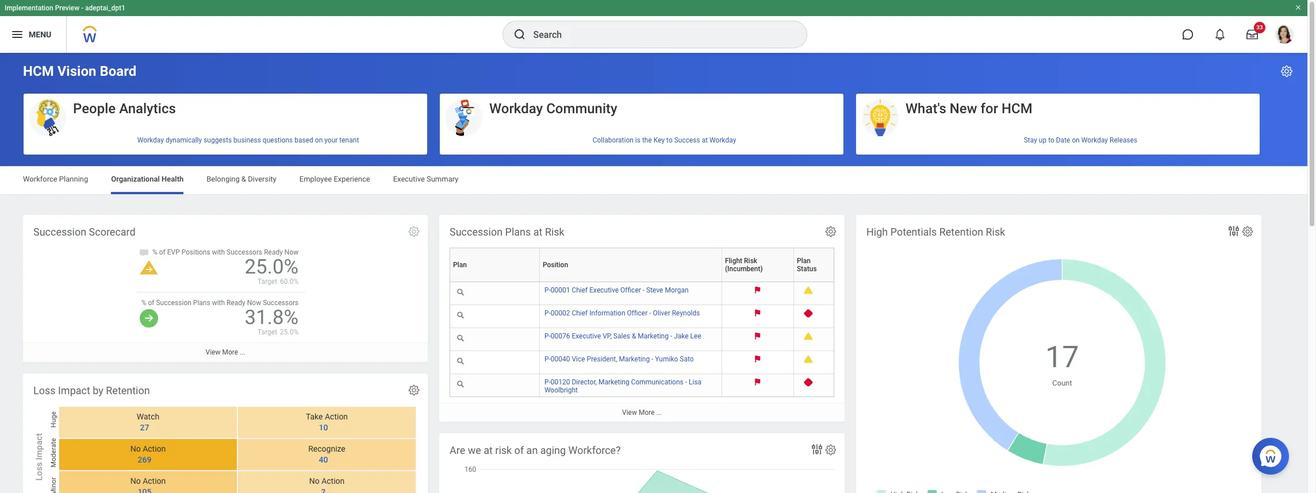 Task type: describe. For each thing, give the bounding box(es) containing it.
p- for 00002
[[544, 309, 551, 317]]

17
[[1045, 340, 1079, 375]]

more for succession scorecard
[[222, 349, 238, 357]]

1 vertical spatial ready
[[227, 299, 245, 307]]

position
[[543, 261, 568, 269]]

menu button
[[0, 16, 66, 53]]

we
[[468, 444, 481, 456]]

loss for loss impact
[[34, 462, 44, 481]]

risk for high potentials retention risk
[[986, 226, 1005, 238]]

configure succession scorecard image
[[408, 225, 420, 238]]

1 horizontal spatial ready
[[264, 248, 283, 256]]

new
[[950, 101, 977, 117]]

belonging
[[206, 175, 240, 183]]

are we at risk of an aging workforce?
[[450, 444, 621, 456]]

2 on from the left
[[1072, 136, 1080, 144]]

configure high potentials retention risk image
[[1241, 225, 1254, 238]]

chief for information
[[572, 309, 588, 317]]

p- for 00040
[[544, 355, 551, 363]]

of for succession
[[148, 299, 154, 307]]

40
[[319, 455, 328, 465]]

0 horizontal spatial hcm
[[23, 63, 54, 79]]

summary
[[427, 175, 458, 183]]

high potentials retention risk
[[866, 226, 1005, 238]]

huge
[[49, 412, 57, 428]]

information
[[589, 309, 625, 317]]

(incumbent)
[[725, 265, 763, 273]]

what's new for hcm
[[906, 101, 1032, 117]]

close environment banner image
[[1295, 4, 1302, 11]]

stay up to date on workday releases link
[[856, 131, 1260, 149]]

take action 10
[[306, 412, 348, 432]]

vp,
[[603, 332, 612, 340]]

at for risk
[[484, 444, 493, 456]]

search image
[[513, 28, 526, 41]]

loss impact by retention element
[[23, 374, 428, 493]]

aging
[[540, 444, 566, 456]]

2 no action from the left
[[309, 477, 345, 486]]

steve
[[646, 286, 663, 294]]

- inside menu banner
[[81, 4, 83, 12]]

officer for executive
[[620, 286, 641, 294]]

workday community button
[[440, 94, 843, 137]]

lisa
[[689, 378, 701, 386]]

% for % of succession plans with ready now successors
[[141, 299, 146, 307]]

analytics
[[119, 101, 176, 117]]

view more ... link for succession scorecard
[[23, 343, 428, 362]]

workday dynamically suggests business questions based on your tenant
[[137, 136, 359, 144]]

with for successors
[[212, 248, 225, 256]]

notifications large image
[[1214, 29, 1226, 40]]

2 horizontal spatial of
[[514, 444, 524, 456]]

loss impact by retention
[[33, 385, 150, 397]]

stay
[[1024, 136, 1037, 144]]

more for succession plans at risk
[[639, 409, 655, 417]]

action down 40 button
[[321, 477, 345, 486]]

1 vertical spatial marketing
[[619, 355, 650, 363]]

potentials
[[890, 226, 937, 238]]

1 no action from the left
[[130, 477, 166, 486]]

target for 25.0%
[[258, 278, 277, 286]]

people analytics button
[[24, 94, 427, 137]]

organizational
[[111, 175, 160, 183]]

flight risk (incumbent) button
[[725, 248, 798, 282]]

% of succession plans with ready now successors
[[141, 299, 299, 307]]

2 vertical spatial executive
[[572, 332, 601, 340]]

269 button
[[138, 455, 153, 466]]

people analytics
[[73, 101, 176, 117]]

- for p-00002 chief information officer - oliver reynolds
[[649, 309, 651, 317]]

belonging & diversity
[[206, 175, 276, 183]]

vision
[[57, 63, 96, 79]]

1 to from the left
[[666, 136, 673, 144]]

position button
[[543, 248, 726, 282]]

are we at risk of an aging workforce? element
[[439, 433, 845, 493]]

what's new for hcm button
[[856, 94, 1260, 137]]

woolbright
[[544, 386, 578, 394]]

view more ... for succession plans at risk
[[622, 409, 662, 417]]

collaboration is the key to success at workday link
[[440, 131, 843, 149]]

employee
[[299, 175, 332, 183]]

33 button
[[1240, 22, 1265, 47]]

31.8% target 25.0%
[[245, 306, 299, 337]]

neutral good image
[[140, 309, 158, 328]]

releases
[[1110, 136, 1137, 144]]

p-00076 executive vp, sales & marketing - jake lee
[[544, 332, 701, 340]]

experience
[[334, 175, 370, 183]]

27
[[140, 423, 149, 432]]

succession plans at risk element
[[439, 215, 845, 422]]

p-00120 director, marketing communications - lisa woolbright link
[[544, 376, 701, 394]]

00001
[[551, 286, 570, 294]]

no down 40
[[309, 477, 319, 486]]

- for p-00001 chief executive officer - steve morgan
[[643, 286, 645, 294]]

& inside the succession plans at risk element
[[632, 332, 636, 340]]

director,
[[572, 378, 597, 386]]

hcm inside button
[[1002, 101, 1032, 117]]

p-00001 chief executive officer - steve morgan
[[544, 286, 689, 294]]

your
[[324, 136, 338, 144]]

at for risk
[[533, 226, 542, 238]]

- left 'jake'
[[670, 332, 672, 340]]

hcm vision board
[[23, 63, 136, 79]]

collaboration
[[593, 136, 634, 144]]

flight risk (incumbent)
[[725, 257, 763, 273]]

p- for 00001
[[544, 286, 551, 294]]

flight
[[725, 257, 742, 265]]

1 horizontal spatial now
[[284, 248, 299, 256]]

are
[[450, 444, 465, 456]]

configure and view chart data image
[[810, 443, 824, 456]]

sales
[[613, 332, 630, 340]]

succession plans at risk
[[450, 226, 564, 238]]

... for succession plans at risk
[[656, 409, 662, 417]]

p-00040 vice president, marketing - yumiko sato link
[[544, 353, 694, 363]]

no down 269
[[130, 477, 141, 486]]

1 vertical spatial now
[[247, 299, 261, 307]]

organizational health
[[111, 175, 184, 183]]

p-00120 director, marketing communications - lisa woolbright
[[544, 378, 701, 394]]

recognize
[[308, 445, 345, 454]]

risk for succession plans at risk
[[545, 226, 564, 238]]

succession scorecard
[[33, 226, 136, 238]]

moderate
[[49, 438, 57, 468]]

p-00001 chief executive officer - steve morgan link
[[544, 284, 689, 294]]

p-00002 chief information officer - oliver reynolds link
[[544, 307, 700, 317]]

vice
[[572, 355, 585, 363]]

action down 269 "button"
[[143, 477, 166, 486]]

plans inside the succession plans at risk element
[[505, 226, 531, 238]]

collaboration is the key to success at workday
[[593, 136, 736, 144]]

up
[[1039, 136, 1046, 144]]

17 button
[[1045, 338, 1081, 378]]

p-00076 executive vp, sales & marketing - jake lee link
[[544, 330, 701, 340]]

view more ... link for succession plans at risk
[[439, 403, 845, 422]]

diversity
[[248, 175, 276, 183]]

executive inside tab list
[[393, 175, 425, 183]]

workday inside button
[[489, 101, 543, 117]]

00076
[[551, 332, 570, 340]]

1 vertical spatial successors
[[263, 299, 299, 307]]

neutral warning image
[[140, 261, 158, 275]]

chief for executive
[[572, 286, 588, 294]]

sato
[[680, 355, 694, 363]]

33
[[1256, 24, 1263, 30]]

count
[[1052, 379, 1072, 387]]

plan status
[[797, 257, 817, 273]]



Task type: vqa. For each thing, say whether or not it's contained in the screenshot.
of to the middle
yes



Task type: locate. For each thing, give the bounding box(es) containing it.
1 vertical spatial at
[[533, 226, 542, 238]]

0 horizontal spatial &
[[241, 175, 246, 183]]

25.0% inside 31.8% target 25.0%
[[280, 328, 299, 337]]

executive left vp,
[[572, 332, 601, 340]]

2 chief from the top
[[572, 309, 588, 317]]

40 button
[[319, 455, 330, 466]]

1 horizontal spatial &
[[632, 332, 636, 340]]

0 horizontal spatial ready
[[227, 299, 245, 307]]

marketing down p-00076 executive vp, sales & marketing - jake lee
[[619, 355, 650, 363]]

00040
[[551, 355, 570, 363]]

succession up 'neutral good' icon
[[156, 299, 191, 307]]

watch
[[137, 412, 159, 422]]

1 vertical spatial chief
[[572, 309, 588, 317]]

1 chief from the top
[[572, 286, 588, 294]]

ready up 60.0%
[[264, 248, 283, 256]]

p- for 00120
[[544, 378, 551, 386]]

0 horizontal spatial at
[[484, 444, 493, 456]]

marketing
[[638, 332, 669, 340], [619, 355, 650, 363], [599, 378, 629, 386]]

with down % of evp positions with successors ready now
[[212, 299, 225, 307]]

2 horizontal spatial at
[[702, 136, 708, 144]]

0 horizontal spatial successors
[[227, 248, 262, 256]]

1 horizontal spatial at
[[533, 226, 542, 238]]

0 vertical spatial ready
[[264, 248, 283, 256]]

1 vertical spatial more
[[639, 409, 655, 417]]

0 vertical spatial plans
[[505, 226, 531, 238]]

2 vertical spatial at
[[484, 444, 493, 456]]

with right positions
[[212, 248, 225, 256]]

% of evp positions with successors ready now
[[152, 248, 299, 256]]

1 vertical spatial &
[[632, 332, 636, 340]]

tab list containing workforce planning
[[11, 167, 1296, 194]]

3 p- from the top
[[544, 332, 551, 340]]

10 button
[[319, 423, 330, 433]]

oliver
[[653, 309, 670, 317]]

chief right 00001
[[572, 286, 588, 294]]

based
[[295, 136, 313, 144]]

p- up 00002
[[544, 286, 551, 294]]

... down 31.8% target 25.0%
[[240, 349, 245, 357]]

target inside 25.0% target 60.0%
[[258, 278, 277, 286]]

executive left the summary
[[393, 175, 425, 183]]

... down communications
[[656, 409, 662, 417]]

0 vertical spatial view more ... link
[[23, 343, 428, 362]]

impact for loss impact by retention
[[58, 385, 90, 397]]

take
[[306, 412, 323, 422]]

target for 31.8%
[[258, 328, 277, 337]]

17 main content
[[0, 53, 1307, 493]]

1 horizontal spatial plan
[[797, 257, 811, 265]]

stay up to date on workday releases
[[1024, 136, 1137, 144]]

1 horizontal spatial view more ...
[[622, 409, 662, 417]]

& right sales
[[632, 332, 636, 340]]

0 vertical spatial officer
[[620, 286, 641, 294]]

- left lisa
[[685, 378, 687, 386]]

0 vertical spatial retention
[[939, 226, 983, 238]]

impact left moderate
[[34, 433, 44, 460]]

0 horizontal spatial retention
[[106, 385, 150, 397]]

17 count
[[1045, 340, 1079, 387]]

no action down 40 button
[[309, 477, 345, 486]]

0 vertical spatial loss
[[33, 385, 55, 397]]

chief right 00002
[[572, 309, 588, 317]]

0 horizontal spatial view
[[206, 349, 220, 357]]

1 vertical spatial 25.0%
[[280, 328, 299, 337]]

0 vertical spatial of
[[159, 248, 165, 256]]

... inside the succession plans at risk element
[[656, 409, 662, 417]]

loss impact
[[34, 433, 44, 481]]

planning
[[59, 175, 88, 183]]

no action
[[130, 477, 166, 486], [309, 477, 345, 486]]

- for p-00120 director, marketing communications - lisa woolbright
[[685, 378, 687, 386]]

ready down 25.0% target 60.0%
[[227, 299, 245, 307]]

2 target from the top
[[258, 328, 277, 337]]

2 to from the left
[[1048, 136, 1054, 144]]

p- down 00001
[[544, 309, 551, 317]]

view inside the succession plans at risk element
[[622, 409, 637, 417]]

0 horizontal spatial to
[[666, 136, 673, 144]]

view
[[206, 349, 220, 357], [622, 409, 637, 417]]

- left yumiko
[[651, 355, 653, 363]]

1 horizontal spatial %
[[152, 248, 157, 256]]

1 vertical spatial ...
[[656, 409, 662, 417]]

now down 25.0% target 60.0%
[[247, 299, 261, 307]]

configure succession plans at risk image
[[824, 225, 837, 238]]

implementation
[[5, 4, 53, 12]]

- inside p-00120 director, marketing communications - lisa woolbright
[[685, 378, 687, 386]]

0 horizontal spatial no action
[[130, 477, 166, 486]]

1 vertical spatial target
[[258, 328, 277, 337]]

1 horizontal spatial successors
[[263, 299, 299, 307]]

1 vertical spatial retention
[[106, 385, 150, 397]]

at
[[702, 136, 708, 144], [533, 226, 542, 238], [484, 444, 493, 456]]

1 vertical spatial executive
[[589, 286, 619, 294]]

menu
[[29, 30, 51, 39]]

0 vertical spatial more
[[222, 349, 238, 357]]

0 vertical spatial view
[[206, 349, 220, 357]]

0 vertical spatial with
[[212, 248, 225, 256]]

1 horizontal spatial on
[[1072, 136, 1080, 144]]

% up neutral warning image
[[152, 248, 157, 256]]

on left your
[[315, 136, 323, 144]]

what's
[[906, 101, 946, 117]]

succession
[[33, 226, 86, 238], [450, 226, 503, 238], [156, 299, 191, 307]]

1 horizontal spatial risk
[[744, 257, 757, 265]]

1 vertical spatial hcm
[[1002, 101, 1032, 117]]

1 horizontal spatial to
[[1048, 136, 1054, 144]]

at right success
[[702, 136, 708, 144]]

of
[[159, 248, 165, 256], [148, 299, 154, 307], [514, 444, 524, 456]]

1 horizontal spatial view
[[622, 409, 637, 417]]

action inside no action 269
[[143, 445, 166, 454]]

at inside the succession plans at risk element
[[533, 226, 542, 238]]

workforce?
[[568, 444, 621, 456]]

p- inside p-00120 director, marketing communications - lisa woolbright
[[544, 378, 551, 386]]

2 vertical spatial of
[[514, 444, 524, 456]]

for
[[981, 101, 998, 117]]

positions
[[182, 248, 210, 256]]

chief
[[572, 286, 588, 294], [572, 309, 588, 317]]

reynolds
[[672, 309, 700, 317]]

retention
[[939, 226, 983, 238], [106, 385, 150, 397]]

risk inside flight risk (incumbent)
[[744, 257, 757, 265]]

tab list
[[11, 167, 1296, 194]]

plan inside plan status
[[797, 257, 811, 265]]

of left evp
[[159, 248, 165, 256]]

to right up
[[1048, 136, 1054, 144]]

no
[[130, 445, 141, 454], [130, 477, 141, 486], [309, 477, 319, 486]]

25.0% up "31.8%"
[[245, 255, 299, 279]]

0 vertical spatial 25.0%
[[245, 255, 299, 279]]

at up plan button
[[533, 226, 542, 238]]

1 vertical spatial officer
[[627, 309, 648, 317]]

date
[[1056, 136, 1070, 144]]

executive
[[393, 175, 425, 183], [589, 286, 619, 294], [572, 332, 601, 340]]

27 button
[[140, 423, 151, 433]]

plan status button
[[797, 257, 820, 273]]

target
[[258, 278, 277, 286], [258, 328, 277, 337]]

1 vertical spatial of
[[148, 299, 154, 307]]

0 vertical spatial target
[[258, 278, 277, 286]]

1 horizontal spatial of
[[159, 248, 165, 256]]

employee experience
[[299, 175, 370, 183]]

269
[[138, 455, 151, 465]]

00002
[[551, 309, 570, 317]]

no inside no action 269
[[130, 445, 141, 454]]

risk
[[545, 226, 564, 238], [986, 226, 1005, 238], [744, 257, 757, 265]]

the
[[642, 136, 652, 144]]

0 horizontal spatial plan
[[453, 261, 467, 269]]

scorecard
[[89, 226, 136, 238]]

1 vertical spatial view
[[622, 409, 637, 417]]

0 horizontal spatial risk
[[545, 226, 564, 238]]

0 horizontal spatial of
[[148, 299, 154, 307]]

recognize 40
[[308, 445, 345, 465]]

view more ... link
[[23, 343, 428, 362], [439, 403, 845, 422]]

0 vertical spatial %
[[152, 248, 157, 256]]

1 vertical spatial loss
[[34, 462, 44, 481]]

view more ... for succession scorecard
[[206, 349, 245, 357]]

1 vertical spatial plans
[[193, 299, 210, 307]]

0 vertical spatial now
[[284, 248, 299, 256]]

1 loss from the top
[[33, 385, 55, 397]]

marketing down oliver
[[638, 332, 669, 340]]

... inside succession scorecard element
[[240, 349, 245, 357]]

1 horizontal spatial impact
[[58, 385, 90, 397]]

1 on from the left
[[315, 136, 323, 144]]

loss for loss impact by retention
[[33, 385, 55, 397]]

retention inside the loss impact by retention element
[[106, 385, 150, 397]]

1 vertical spatial view more ... link
[[439, 403, 845, 422]]

view more ... inside the succession plans at risk element
[[622, 409, 662, 417]]

60.0%
[[280, 278, 299, 286]]

configure are we at risk of an aging workforce? image
[[824, 444, 837, 456]]

tab list inside the 17 main content
[[11, 167, 1296, 194]]

view more ... down p-00120 director, marketing communications - lisa woolbright
[[622, 409, 662, 417]]

view for succession plans at risk
[[622, 409, 637, 417]]

1 horizontal spatial ...
[[656, 409, 662, 417]]

5 p- from the top
[[544, 378, 551, 386]]

succession scorecard element
[[23, 215, 428, 362]]

configure and view chart data image
[[1227, 224, 1241, 238]]

marketing down p-00040 vice president, marketing - yumiko sato
[[599, 378, 629, 386]]

0 horizontal spatial view more ...
[[206, 349, 245, 357]]

1 target from the top
[[258, 278, 277, 286]]

no up 269
[[130, 445, 141, 454]]

- right preview
[[81, 4, 83, 12]]

0 horizontal spatial now
[[247, 299, 261, 307]]

p- down 00002
[[544, 332, 551, 340]]

officer left oliver
[[627, 309, 648, 317]]

view more ... down % of succession plans with ready now successors on the left bottom
[[206, 349, 245, 357]]

more down communications
[[639, 409, 655, 417]]

successors
[[227, 248, 262, 256], [263, 299, 299, 307]]

action up the 10 button
[[325, 412, 348, 422]]

configure loss impact by retention image
[[408, 384, 420, 397]]

succession up plan button
[[450, 226, 503, 238]]

suggests
[[204, 136, 232, 144]]

1 horizontal spatial view more ... link
[[439, 403, 845, 422]]

% for % of evp positions with successors ready now
[[152, 248, 157, 256]]

% up 'neutral good' icon
[[141, 299, 146, 307]]

1 vertical spatial impact
[[34, 433, 44, 460]]

00120
[[551, 378, 570, 386]]

& inside tab list
[[241, 175, 246, 183]]

p- down 00040
[[544, 378, 551, 386]]

1 with from the top
[[212, 248, 225, 256]]

action up 269 "button"
[[143, 445, 166, 454]]

1 vertical spatial with
[[212, 299, 225, 307]]

target inside 31.8% target 25.0%
[[258, 328, 277, 337]]

profile logan mcneil image
[[1275, 25, 1294, 46]]

evp
[[167, 248, 180, 256]]

hcm
[[23, 63, 54, 79], [1002, 101, 1032, 117]]

- left oliver
[[649, 309, 651, 317]]

0 vertical spatial ...
[[240, 349, 245, 357]]

0 vertical spatial view more ...
[[206, 349, 245, 357]]

loss up huge in the bottom of the page
[[33, 385, 55, 397]]

1 horizontal spatial hcm
[[1002, 101, 1032, 117]]

executive up information
[[589, 286, 619, 294]]

2 horizontal spatial succession
[[450, 226, 503, 238]]

retention inside high potentials retention risk element
[[939, 226, 983, 238]]

impact left the by
[[58, 385, 90, 397]]

plans down positions
[[193, 299, 210, 307]]

view more ... link down % of succession plans with ready now successors on the left bottom
[[23, 343, 428, 362]]

p-
[[544, 286, 551, 294], [544, 309, 551, 317], [544, 332, 551, 340], [544, 355, 551, 363], [544, 378, 551, 386]]

& left diversity
[[241, 175, 246, 183]]

1 vertical spatial view more ...
[[622, 409, 662, 417]]

0 horizontal spatial %
[[141, 299, 146, 307]]

now up 60.0%
[[284, 248, 299, 256]]

succession for succession plans at risk
[[450, 226, 503, 238]]

plans up plan button
[[505, 226, 531, 238]]

successors right positions
[[227, 248, 262, 256]]

0 vertical spatial at
[[702, 136, 708, 144]]

0 horizontal spatial view more ... link
[[23, 343, 428, 362]]

people
[[73, 101, 116, 117]]

target down % of succession plans with ready now successors on the left bottom
[[258, 328, 277, 337]]

p- down 00076
[[544, 355, 551, 363]]

25.0% down 60.0%
[[280, 328, 299, 337]]

2 vertical spatial marketing
[[599, 378, 629, 386]]

hcm right the for
[[1002, 101, 1032, 117]]

retention right potentials
[[939, 226, 983, 238]]

0 horizontal spatial ...
[[240, 349, 245, 357]]

no action 269
[[130, 445, 166, 465]]

0 horizontal spatial succession
[[33, 226, 86, 238]]

on
[[315, 136, 323, 144], [1072, 136, 1080, 144]]

0 horizontal spatial plans
[[193, 299, 210, 307]]

0 vertical spatial impact
[[58, 385, 90, 397]]

no action down 269 "button"
[[130, 477, 166, 486]]

plans inside succession scorecard element
[[193, 299, 210, 307]]

25.0% target 60.0%
[[245, 255, 299, 286]]

minor
[[49, 478, 57, 493]]

high potentials retention risk element
[[856, 215, 1261, 493]]

more inside succession scorecard element
[[222, 349, 238, 357]]

2 p- from the top
[[544, 309, 551, 317]]

configure this page image
[[1280, 64, 1294, 78]]

1 horizontal spatial more
[[639, 409, 655, 417]]

1 horizontal spatial succession
[[156, 299, 191, 307]]

with for ready
[[212, 299, 225, 307]]

officer for information
[[627, 309, 648, 317]]

0 vertical spatial hcm
[[23, 63, 54, 79]]

at inside are we at risk of an aging workforce? element
[[484, 444, 493, 456]]

0 vertical spatial successors
[[227, 248, 262, 256]]

0 horizontal spatial on
[[315, 136, 323, 144]]

view down % of succession plans with ready now successors on the left bottom
[[206, 349, 220, 357]]

high
[[866, 226, 888, 238]]

1 vertical spatial %
[[141, 299, 146, 307]]

action inside take action 10
[[325, 412, 348, 422]]

workforce
[[23, 175, 57, 183]]

of left an
[[514, 444, 524, 456]]

succession left scorecard
[[33, 226, 86, 238]]

view more ... link down p-00120 director, marketing communications - lisa woolbright
[[439, 403, 845, 422]]

1 horizontal spatial no action
[[309, 477, 345, 486]]

view more ... inside succession scorecard element
[[206, 349, 245, 357]]

justify image
[[10, 28, 24, 41]]

officer up p-00002 chief information officer - oliver reynolds link
[[620, 286, 641, 294]]

2 horizontal spatial risk
[[986, 226, 1005, 238]]

morgan
[[665, 286, 689, 294]]

workforce planning
[[23, 175, 88, 183]]

retention right the by
[[106, 385, 150, 397]]

2 loss from the top
[[34, 462, 44, 481]]

health
[[162, 175, 184, 183]]

plan for plan status
[[797, 257, 811, 265]]

by
[[93, 385, 103, 397]]

0 vertical spatial marketing
[[638, 332, 669, 340]]

an
[[526, 444, 538, 456]]

business
[[233, 136, 261, 144]]

Search Workday  search field
[[533, 22, 783, 47]]

inbox large image
[[1246, 29, 1258, 40]]

0 horizontal spatial more
[[222, 349, 238, 357]]

of for evp
[[159, 248, 165, 256]]

at right 'we'
[[484, 444, 493, 456]]

2 with from the top
[[212, 299, 225, 307]]

is
[[635, 136, 640, 144]]

jake
[[674, 332, 689, 340]]

dynamically
[[166, 136, 202, 144]]

status
[[797, 265, 817, 273]]

on right date on the top right of the page
[[1072, 136, 1080, 144]]

... for succession scorecard
[[240, 349, 245, 357]]

community
[[546, 101, 617, 117]]

tenant
[[339, 136, 359, 144]]

plan for plan
[[453, 261, 467, 269]]

4 p- from the top
[[544, 355, 551, 363]]

hcm down 'menu' at left top
[[23, 63, 54, 79]]

loss
[[33, 385, 55, 397], [34, 462, 44, 481]]

more
[[222, 349, 238, 357], [639, 409, 655, 417]]

view inside succession scorecard element
[[206, 349, 220, 357]]

preview
[[55, 4, 79, 12]]

marketing inside p-00120 director, marketing communications - lisa woolbright
[[599, 378, 629, 386]]

1 horizontal spatial retention
[[939, 226, 983, 238]]

to right key
[[666, 136, 673, 144]]

1 p- from the top
[[544, 286, 551, 294]]

0 vertical spatial chief
[[572, 286, 588, 294]]

at inside collaboration is the key to success at workday link
[[702, 136, 708, 144]]

more down % of succession plans with ready now successors on the left bottom
[[222, 349, 238, 357]]

lee
[[690, 332, 701, 340]]

loss left the minor
[[34, 462, 44, 481]]

more inside the succession plans at risk element
[[639, 409, 655, 417]]

p- for 00076
[[544, 332, 551, 340]]

&
[[241, 175, 246, 183], [632, 332, 636, 340]]

0 vertical spatial executive
[[393, 175, 425, 183]]

menu banner
[[0, 0, 1307, 53]]

successors down 60.0%
[[263, 299, 299, 307]]

workday dynamically suggests business questions based on your tenant link
[[24, 131, 427, 149]]

0 vertical spatial &
[[241, 175, 246, 183]]

view for succession scorecard
[[206, 349, 220, 357]]

- left 'steve'
[[643, 286, 645, 294]]

impact for loss impact
[[34, 433, 44, 460]]

0 horizontal spatial impact
[[34, 433, 44, 460]]

1 horizontal spatial plans
[[505, 226, 531, 238]]

- for p-00040 vice president, marketing - yumiko sato
[[651, 355, 653, 363]]

view down p-00120 director, marketing communications - lisa woolbright
[[622, 409, 637, 417]]

succession for succession scorecard
[[33, 226, 86, 238]]

yumiko
[[655, 355, 678, 363]]

plan button
[[453, 248, 544, 282]]

target left 60.0%
[[258, 278, 277, 286]]

of up 'neutral good' icon
[[148, 299, 154, 307]]



